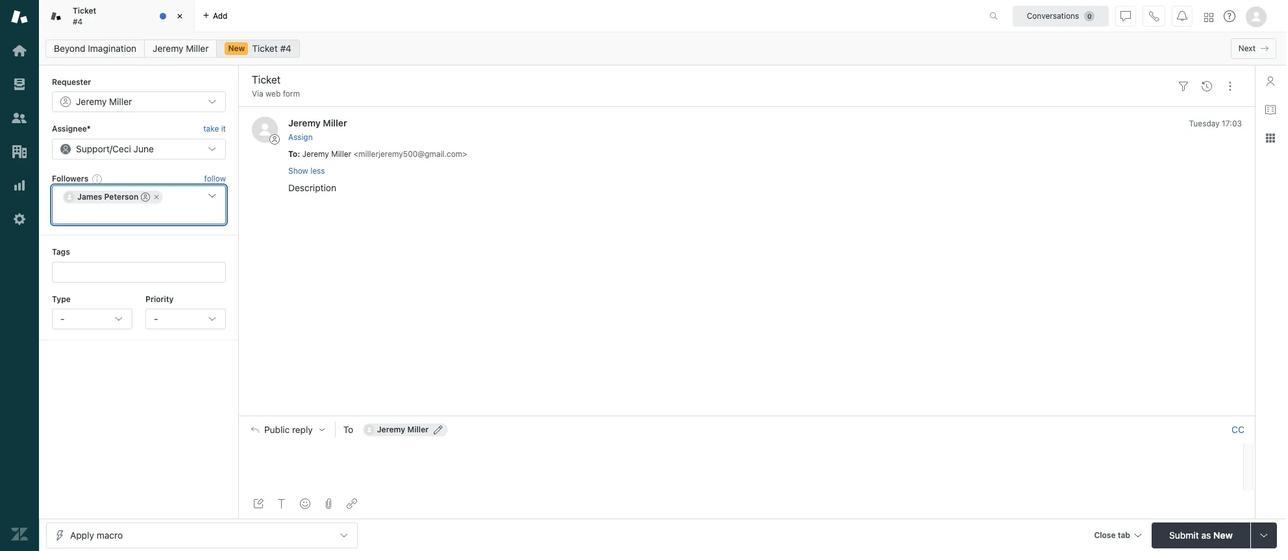 Task type: describe. For each thing, give the bounding box(es) containing it.
cc
[[1232, 425, 1245, 436]]

miller inside requester element
[[109, 96, 132, 107]]

close image
[[173, 10, 186, 23]]

support
[[76, 143, 110, 154]]

follow button
[[204, 173, 226, 185]]

public reply button
[[240, 417, 335, 444]]

format text image
[[277, 499, 287, 510]]

followers
[[52, 174, 88, 184]]

macro
[[97, 530, 123, 541]]

jeremy miller for to
[[377, 425, 429, 435]]

apply
[[70, 530, 94, 541]]

reply
[[292, 425, 313, 436]]

tuesday
[[1189, 119, 1220, 129]]

conversations
[[1027, 11, 1079, 20]]

tabs tab list
[[39, 0, 976, 32]]

remove image
[[153, 194, 161, 201]]

secondary element
[[39, 36, 1286, 62]]

- button for priority
[[145, 309, 226, 330]]

<millerjeremy500@gmail.com>
[[354, 149, 467, 159]]

jeremy miller assign
[[288, 118, 347, 142]]

description
[[288, 182, 336, 194]]

public reply
[[264, 425, 313, 436]]

zendesk image
[[11, 527, 28, 544]]

events image
[[1202, 81, 1212, 91]]

assign
[[288, 132, 313, 142]]

ticket #4 inside secondary 'element'
[[252, 43, 291, 54]]

type
[[52, 295, 71, 304]]

/
[[110, 143, 112, 154]]

tab containing ticket
[[39, 0, 195, 32]]

web
[[266, 89, 281, 99]]

ticket #4 inside tabs tab list
[[73, 6, 96, 26]]

submit
[[1170, 530, 1199, 541]]

- for type
[[60, 314, 65, 325]]

tab
[[1118, 531, 1131, 541]]

miller left edit user icon
[[407, 425, 429, 435]]

1 vertical spatial jeremy miller link
[[288, 118, 347, 129]]

new inside secondary 'element'
[[228, 44, 245, 53]]

form
[[283, 89, 300, 99]]

jeremy miller for requester
[[76, 96, 132, 107]]

admin image
[[11, 211, 28, 228]]

zendesk products image
[[1205, 13, 1214, 22]]

button displays agent's chat status as invisible. image
[[1121, 11, 1131, 21]]

displays possible ticket submission types image
[[1259, 531, 1269, 541]]

james peterson option
[[63, 191, 163, 204]]

miller inside secondary 'element'
[[186, 43, 209, 54]]

organizations image
[[11, 144, 28, 160]]

to for to
[[343, 425, 353, 436]]

requester element
[[52, 92, 226, 113]]

take it
[[203, 124, 226, 134]]

take it button
[[203, 123, 226, 136]]

ticket inside tabs tab list
[[73, 6, 96, 16]]

miller inside jeremy miller assign
[[323, 118, 347, 129]]

jeremy inside secondary 'element'
[[153, 43, 183, 54]]

show
[[288, 166, 308, 176]]

to : jeremy miller <millerjeremy500@gmail.com>
[[288, 149, 467, 159]]

1 vertical spatial new
[[1214, 530, 1233, 541]]

june
[[133, 143, 154, 154]]

customer context image
[[1266, 76, 1276, 86]]

insert emojis image
[[300, 499, 310, 510]]

get help image
[[1224, 10, 1236, 22]]

Tuesday 17:03 text field
[[1189, 119, 1242, 129]]

submit as new
[[1170, 530, 1233, 541]]

james
[[77, 192, 102, 202]]

peterson
[[104, 192, 138, 202]]

follow
[[204, 174, 226, 184]]

beyond imagination link
[[45, 40, 145, 58]]

close tab
[[1094, 531, 1131, 541]]

filter image
[[1179, 81, 1189, 91]]

james peterson
[[77, 192, 138, 202]]



Task type: vqa. For each thing, say whether or not it's contained in the screenshot.
avatar
yes



Task type: locate. For each thing, give the bounding box(es) containing it.
info on adding followers image
[[92, 174, 103, 184]]

jeremy right :
[[302, 149, 329, 159]]

less
[[311, 166, 325, 176]]

jeremy miller down "requester"
[[76, 96, 132, 107]]

assignee* element
[[52, 139, 226, 160]]

jeremy down "requester"
[[76, 96, 107, 107]]

it
[[221, 124, 226, 134]]

requester
[[52, 77, 91, 87]]

17:03
[[1222, 119, 1242, 129]]

#4 up form
[[280, 43, 291, 54]]

1 horizontal spatial jeremy miller
[[153, 43, 209, 54]]

0 horizontal spatial new
[[228, 44, 245, 53]]

#4
[[73, 17, 83, 26], [280, 43, 291, 54]]

cc button
[[1232, 425, 1245, 436]]

jeremy miller link
[[144, 40, 217, 58], [288, 118, 347, 129]]

0 horizontal spatial jeremy miller
[[76, 96, 132, 107]]

public
[[264, 425, 290, 436]]

support / ceci june
[[76, 143, 154, 154]]

0 vertical spatial new
[[228, 44, 245, 53]]

1 vertical spatial #4
[[280, 43, 291, 54]]

views image
[[11, 76, 28, 93]]

#4 up beyond
[[73, 17, 83, 26]]

show less button
[[288, 166, 325, 177]]

1 horizontal spatial ticket #4
[[252, 43, 291, 54]]

1 vertical spatial to
[[343, 425, 353, 436]]

ticket up via
[[252, 43, 278, 54]]

edit user image
[[434, 426, 443, 435]]

ticket actions image
[[1225, 81, 1236, 91]]

-
[[60, 314, 65, 325], [154, 314, 158, 325]]

jeremy miller
[[153, 43, 209, 54], [76, 96, 132, 107], [377, 425, 429, 435]]

1 horizontal spatial -
[[154, 314, 158, 325]]

jeremy
[[153, 43, 183, 54], [76, 96, 107, 107], [288, 118, 321, 129], [302, 149, 329, 159], [377, 425, 405, 435]]

- button down priority
[[145, 309, 226, 330]]

jeremy miller link down close icon
[[144, 40, 217, 58]]

conversations button
[[1013, 6, 1109, 26]]

add attachment image
[[323, 499, 334, 510]]

0 horizontal spatial to
[[288, 149, 298, 159]]

jeremy down close icon
[[153, 43, 183, 54]]

- for priority
[[154, 314, 158, 325]]

ticket #4
[[73, 6, 96, 26], [252, 43, 291, 54]]

main element
[[0, 0, 39, 552]]

millerjeremy500@gmail.com image
[[364, 425, 375, 436]]

0 horizontal spatial jeremy miller link
[[144, 40, 217, 58]]

1 vertical spatial ticket #4
[[252, 43, 291, 54]]

- button
[[52, 309, 132, 330], [145, 309, 226, 330]]

new
[[228, 44, 245, 53], [1214, 530, 1233, 541]]

ceci
[[112, 143, 131, 154]]

miller up ceci
[[109, 96, 132, 107]]

0 horizontal spatial ticket
[[73, 6, 96, 16]]

jeremy inside requester element
[[76, 96, 107, 107]]

to up the show
[[288, 149, 298, 159]]

Followers field
[[62, 208, 198, 221]]

1 horizontal spatial #4
[[280, 43, 291, 54]]

1 horizontal spatial jeremy miller link
[[288, 118, 347, 129]]

knowledge image
[[1266, 105, 1276, 115]]

1 vertical spatial jeremy miller
[[76, 96, 132, 107]]

miller up less
[[323, 118, 347, 129]]

1 horizontal spatial new
[[1214, 530, 1233, 541]]

reporting image
[[11, 177, 28, 194]]

assignee*
[[52, 124, 91, 134]]

- button down type
[[52, 309, 132, 330]]

2 horizontal spatial jeremy miller
[[377, 425, 429, 435]]

ticket #4 up beyond imagination
[[73, 6, 96, 26]]

ticket inside secondary 'element'
[[252, 43, 278, 54]]

to left millerjeremy500@gmail.com image
[[343, 425, 353, 436]]

apps image
[[1266, 133, 1276, 144]]

0 horizontal spatial - button
[[52, 309, 132, 330]]

jeremy miller link up assign
[[288, 118, 347, 129]]

tuesday 17:03
[[1189, 119, 1242, 129]]

as
[[1202, 530, 1211, 541]]

notifications image
[[1177, 11, 1188, 21]]

1 horizontal spatial ticket
[[252, 43, 278, 54]]

1 - from the left
[[60, 314, 65, 325]]

0 vertical spatial #4
[[73, 17, 83, 26]]

close tab button
[[1089, 523, 1147, 551]]

- button for type
[[52, 309, 132, 330]]

miller
[[186, 43, 209, 54], [109, 96, 132, 107], [323, 118, 347, 129], [331, 149, 351, 159], [407, 425, 429, 435]]

to
[[288, 149, 298, 159], [343, 425, 353, 436]]

next
[[1239, 44, 1256, 53]]

add
[[213, 11, 228, 20]]

new right as on the right of page
[[1214, 530, 1233, 541]]

ticket #4 up web
[[252, 43, 291, 54]]

add link (cmd k) image
[[347, 499, 357, 510]]

close
[[1094, 531, 1116, 541]]

miller down close icon
[[186, 43, 209, 54]]

2 - from the left
[[154, 314, 158, 325]]

apply macro
[[70, 530, 123, 541]]

show less
[[288, 166, 325, 176]]

0 vertical spatial jeremy miller
[[153, 43, 209, 54]]

new down add dropdown button
[[228, 44, 245, 53]]

add button
[[195, 0, 235, 32]]

avatar image
[[252, 117, 278, 143]]

via
[[252, 89, 263, 99]]

ticket
[[73, 6, 96, 16], [252, 43, 278, 54]]

beyond
[[54, 43, 85, 54]]

jeremy miller inside jeremy miller link
[[153, 43, 209, 54]]

0 horizontal spatial ticket #4
[[73, 6, 96, 26]]

user is an agent image
[[141, 193, 150, 202]]

jeremy right millerjeremy500@gmail.com image
[[377, 425, 405, 435]]

ticket up beyond imagination
[[73, 6, 96, 16]]

0 vertical spatial ticket
[[73, 6, 96, 16]]

0 vertical spatial to
[[288, 149, 298, 159]]

james.peterson1902@gmail.com image
[[64, 192, 75, 203]]

1 horizontal spatial - button
[[145, 309, 226, 330]]

customers image
[[11, 110, 28, 127]]

:
[[298, 149, 300, 159]]

jeremy inside jeremy miller assign
[[288, 118, 321, 129]]

hide composer image
[[742, 411, 752, 421]]

1 - button from the left
[[52, 309, 132, 330]]

#4 inside secondary 'element'
[[280, 43, 291, 54]]

followers element
[[52, 186, 226, 225]]

beyond imagination
[[54, 43, 136, 54]]

get started image
[[11, 42, 28, 59]]

take
[[203, 124, 219, 134]]

priority
[[145, 295, 174, 304]]

0 vertical spatial ticket #4
[[73, 6, 96, 26]]

jeremy miller right millerjeremy500@gmail.com image
[[377, 425, 429, 435]]

0 horizontal spatial -
[[60, 314, 65, 325]]

0 horizontal spatial #4
[[73, 17, 83, 26]]

2 vertical spatial jeremy miller
[[377, 425, 429, 435]]

imagination
[[88, 43, 136, 54]]

tags
[[52, 248, 70, 257]]

jeremy miller inside requester element
[[76, 96, 132, 107]]

2 - button from the left
[[145, 309, 226, 330]]

- down type
[[60, 314, 65, 325]]

to for to : jeremy miller <millerjeremy500@gmail.com>
[[288, 149, 298, 159]]

1 vertical spatial ticket
[[252, 43, 278, 54]]

via web form
[[252, 89, 300, 99]]

miller down jeremy miller assign
[[331, 149, 351, 159]]

Subject field
[[249, 72, 1169, 88]]

draft mode image
[[253, 499, 264, 510]]

assign button
[[288, 132, 313, 143]]

#4 inside ticket #4
[[73, 17, 83, 26]]

1 horizontal spatial to
[[343, 425, 353, 436]]

zendesk support image
[[11, 8, 28, 25]]

tab
[[39, 0, 195, 32]]

- down priority
[[154, 314, 158, 325]]

next button
[[1231, 38, 1277, 59]]

jeremy miller down close icon
[[153, 43, 209, 54]]

0 vertical spatial jeremy miller link
[[144, 40, 217, 58]]

jeremy up assign
[[288, 118, 321, 129]]



